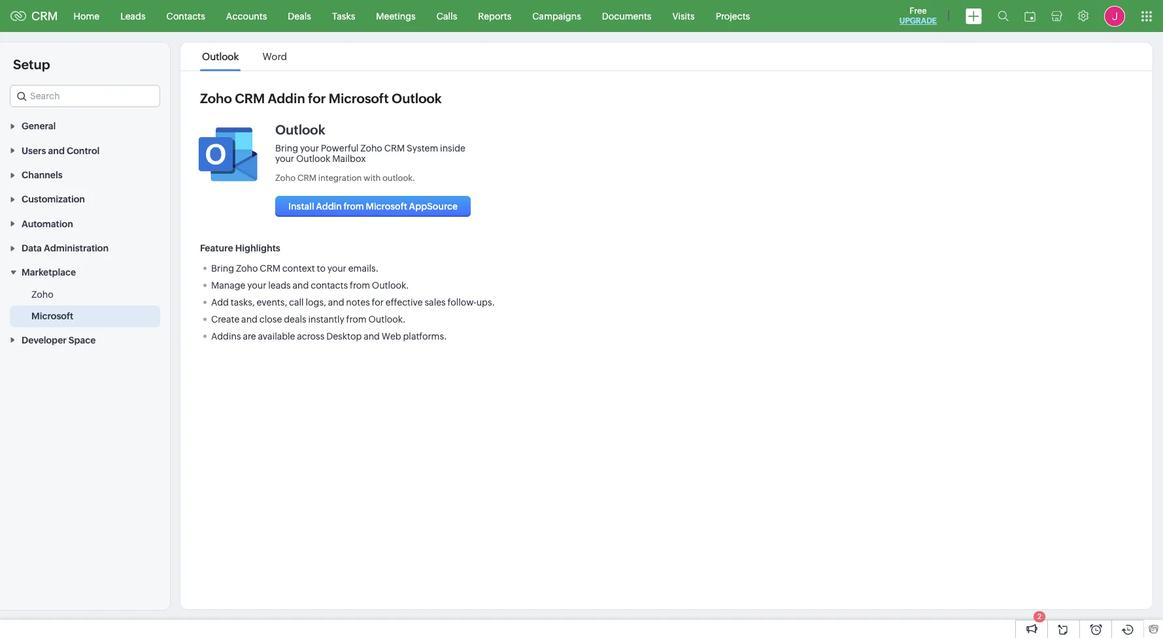 Task type: vqa. For each thing, say whether or not it's contained in the screenshot.
Next Record "IMAGE"
no



Task type: locate. For each thing, give the bounding box(es) containing it.
crm link
[[10, 9, 58, 23]]

projects link
[[705, 0, 761, 32]]

1 horizontal spatial bring
[[275, 143, 298, 154]]

1 vertical spatial for
[[372, 298, 384, 308]]

calls
[[437, 11, 457, 21]]

1 horizontal spatial for
[[372, 298, 384, 308]]

your up install at the top
[[275, 154, 294, 164]]

list containing outlook
[[190, 43, 299, 71]]

appsource
[[409, 201, 458, 212]]

for inside bring zoho crm context to your emails. manage your leads and contacts from outlook. add tasks, events, call logs, and notes for effective sales follow-ups. create and close deals instantly from outlook. addins are available across desktop and web platforms.
[[372, 298, 384, 308]]

zoho down feature highlights
[[236, 264, 258, 274]]

events,
[[257, 298, 287, 308]]

0 horizontal spatial bring
[[211, 264, 234, 274]]

crm down word "link"
[[235, 91, 265, 106]]

zoho down marketplace
[[31, 290, 53, 300]]

outlook down accounts
[[202, 51, 239, 62]]

across
[[297, 332, 325, 342]]

and
[[48, 146, 65, 156], [293, 281, 309, 291], [328, 298, 344, 308], [241, 315, 258, 325], [364, 332, 380, 342]]

marketplace
[[22, 268, 76, 278]]

2 vertical spatial from
[[346, 315, 367, 325]]

accounts
[[226, 11, 267, 21]]

None field
[[10, 85, 160, 107]]

from up "notes" at the top of the page
[[350, 281, 370, 291]]

1 vertical spatial bring
[[211, 264, 234, 274]]

0 vertical spatial addin
[[268, 91, 305, 106]]

1 vertical spatial microsoft
[[366, 201, 407, 212]]

accounts link
[[216, 0, 277, 32]]

deals
[[288, 11, 311, 21]]

list
[[190, 43, 299, 71]]

addin
[[268, 91, 305, 106], [316, 201, 342, 212]]

tasks,
[[231, 298, 255, 308]]

crm inside bring zoho crm context to your emails. manage your leads and contacts from outlook. add tasks, events, call logs, and notes for effective sales follow-ups. create and close deals instantly from outlook. addins are available across desktop and web platforms.
[[260, 264, 281, 274]]

profile image
[[1105, 6, 1125, 26]]

crm left home link
[[31, 9, 58, 23]]

users
[[22, 146, 46, 156]]

administration
[[44, 243, 109, 254]]

your up tasks,
[[247, 281, 266, 291]]

from
[[344, 201, 364, 212], [350, 281, 370, 291], [346, 315, 367, 325]]

0 vertical spatial microsoft
[[329, 91, 389, 106]]

create menu image
[[966, 8, 982, 24]]

bring up manage on the top
[[211, 264, 234, 274]]

for up powerful
[[308, 91, 326, 106]]

bring left powerful
[[275, 143, 298, 154]]

2 vertical spatial microsoft
[[31, 312, 73, 322]]

sales
[[425, 298, 446, 308]]

emails.
[[348, 264, 379, 274]]

0 vertical spatial bring
[[275, 143, 298, 154]]

0 horizontal spatial addin
[[268, 91, 305, 106]]

outlook
[[202, 51, 239, 62], [392, 91, 442, 106], [275, 122, 325, 137], [296, 154, 330, 164]]

microsoft up outlook bring your powerful zoho crm system inside your outlook mailbox
[[329, 91, 389, 106]]

and left web
[[364, 332, 380, 342]]

data
[[22, 243, 42, 254]]

microsoft down outlook.
[[366, 201, 407, 212]]

microsoft down zoho link
[[31, 312, 73, 322]]

zoho down outlook link
[[200, 91, 232, 106]]

bring inside outlook bring your powerful zoho crm system inside your outlook mailbox
[[275, 143, 298, 154]]

outlook. up effective
[[372, 281, 409, 291]]

for
[[308, 91, 326, 106], [372, 298, 384, 308]]

reports
[[478, 11, 512, 21]]

0 vertical spatial for
[[308, 91, 326, 106]]

word
[[262, 51, 287, 62]]

outlook.
[[372, 281, 409, 291], [368, 315, 406, 325]]

from down "notes" at the top of the page
[[346, 315, 367, 325]]

system
[[407, 143, 438, 154]]

zoho link
[[31, 289, 53, 302]]

effective
[[386, 298, 423, 308]]

visits
[[673, 11, 695, 21]]

1 vertical spatial from
[[350, 281, 370, 291]]

feature
[[200, 243, 233, 254]]

to
[[317, 264, 326, 274]]

crm up leads
[[260, 264, 281, 274]]

outlook down zoho crm addin for microsoft outlook
[[275, 122, 325, 137]]

are
[[243, 332, 256, 342]]

mailbox
[[332, 154, 366, 164]]

your left powerful
[[300, 143, 319, 154]]

zoho for zoho
[[31, 290, 53, 300]]

contacts
[[166, 11, 205, 21]]

microsoft
[[329, 91, 389, 106], [366, 201, 407, 212], [31, 312, 73, 322]]

for right "notes" at the top of the page
[[372, 298, 384, 308]]

addin down word "link"
[[268, 91, 305, 106]]

meetings
[[376, 11, 416, 21]]

marketplace region
[[0, 285, 170, 328]]

from inside 'button'
[[344, 201, 364, 212]]

automation
[[22, 219, 73, 229]]

and down context
[[293, 281, 309, 291]]

create menu element
[[958, 0, 990, 32]]

crm left system in the top left of the page
[[384, 143, 405, 154]]

your
[[300, 143, 319, 154], [275, 154, 294, 164], [327, 264, 346, 274], [247, 281, 266, 291]]

zoho up with
[[360, 143, 382, 154]]

developer
[[22, 335, 67, 346]]

feature highlights
[[200, 243, 280, 254]]

developer space button
[[0, 328, 170, 352]]

contacts
[[311, 281, 348, 291]]

manage
[[211, 281, 246, 291]]

outlook. up web
[[368, 315, 406, 325]]

and right the users
[[48, 146, 65, 156]]

context
[[282, 264, 315, 274]]

contacts link
[[156, 0, 216, 32]]

addin right install at the top
[[316, 201, 342, 212]]

users and control button
[[0, 138, 170, 163]]

from down zoho crm integration with outlook.
[[344, 201, 364, 212]]

customization button
[[0, 187, 170, 211]]

create
[[211, 315, 240, 325]]

ups.
[[477, 298, 495, 308]]

addin inside install addin from microsoft appsource 'button'
[[316, 201, 342, 212]]

0 horizontal spatial for
[[308, 91, 326, 106]]

1 horizontal spatial addin
[[316, 201, 342, 212]]

outlook.
[[383, 173, 415, 183]]

upgrade
[[900, 16, 937, 26]]

home link
[[63, 0, 110, 32]]

zoho up install at the top
[[275, 173, 296, 183]]

platforms.
[[403, 332, 447, 342]]

bring
[[275, 143, 298, 154], [211, 264, 234, 274]]

zoho inside outlook bring your powerful zoho crm system inside your outlook mailbox
[[360, 143, 382, 154]]

crm
[[31, 9, 58, 23], [235, 91, 265, 106], [384, 143, 405, 154], [297, 173, 317, 183], [260, 264, 281, 274]]

0 vertical spatial from
[[344, 201, 364, 212]]

zoho crm integration with outlook.
[[275, 173, 415, 183]]

zoho inside "marketplace" region
[[31, 290, 53, 300]]

free
[[910, 6, 927, 16]]

1 vertical spatial addin
[[316, 201, 342, 212]]



Task type: describe. For each thing, give the bounding box(es) containing it.
outlook up integration
[[296, 154, 330, 164]]

outlook bring your powerful zoho crm system inside your outlook mailbox
[[275, 122, 466, 164]]

2
[[1038, 613, 1042, 621]]

addins
[[211, 332, 241, 342]]

with
[[364, 173, 381, 183]]

crm up install at the top
[[297, 173, 317, 183]]

search element
[[990, 0, 1017, 32]]

calls link
[[426, 0, 468, 32]]

leads
[[268, 281, 291, 291]]

reports link
[[468, 0, 522, 32]]

control
[[67, 146, 100, 156]]

general button
[[0, 114, 170, 138]]

automation button
[[0, 211, 170, 236]]

crm inside outlook bring your powerful zoho crm system inside your outlook mailbox
[[384, 143, 405, 154]]

powerful
[[321, 143, 359, 154]]

campaigns
[[532, 11, 581, 21]]

0 vertical spatial outlook.
[[372, 281, 409, 291]]

setup
[[13, 57, 50, 72]]

data administration
[[22, 243, 109, 254]]

customization
[[22, 194, 85, 205]]

projects
[[716, 11, 750, 21]]

bring inside bring zoho crm context to your emails. manage your leads and contacts from outlook. add tasks, events, call logs, and notes for effective sales follow-ups. create and close deals instantly from outlook. addins are available across desktop and web platforms.
[[211, 264, 234, 274]]

close
[[259, 315, 282, 325]]

and up 'are'
[[241, 315, 258, 325]]

highlights
[[235, 243, 280, 254]]

inside
[[440, 143, 466, 154]]

bring zoho crm context to your emails. manage your leads and contacts from outlook. add tasks, events, call logs, and notes for effective sales follow-ups. create and close deals instantly from outlook. addins are available across desktop and web platforms.
[[211, 264, 495, 342]]

zoho crm addin for microsoft outlook
[[200, 91, 442, 106]]

tasks
[[332, 11, 355, 21]]

Search text field
[[10, 86, 160, 107]]

tasks link
[[322, 0, 366, 32]]

developer space
[[22, 335, 96, 346]]

deals link
[[277, 0, 322, 32]]

meetings link
[[366, 0, 426, 32]]

follow-
[[448, 298, 477, 308]]

data administration button
[[0, 236, 170, 260]]

zoho inside bring zoho crm context to your emails. manage your leads and contacts from outlook. add tasks, events, call logs, and notes for effective sales follow-ups. create and close deals instantly from outlook. addins are available across desktop and web platforms.
[[236, 264, 258, 274]]

install
[[288, 201, 314, 212]]

space
[[69, 335, 96, 346]]

leads link
[[110, 0, 156, 32]]

documents link
[[592, 0, 662, 32]]

logs,
[[306, 298, 326, 308]]

add
[[211, 298, 229, 308]]

instantly
[[308, 315, 344, 325]]

microsoft inside install addin from microsoft appsource 'button'
[[366, 201, 407, 212]]

free upgrade
[[900, 6, 937, 26]]

channels button
[[0, 163, 170, 187]]

outlook up system in the top left of the page
[[392, 91, 442, 106]]

available
[[258, 332, 295, 342]]

calendar image
[[1025, 11, 1036, 21]]

outlook link
[[200, 51, 241, 62]]

zoho for zoho crm addin for microsoft outlook
[[200, 91, 232, 106]]

documents
[[602, 11, 652, 21]]

leads
[[120, 11, 146, 21]]

profile element
[[1097, 0, 1133, 32]]

desktop
[[326, 332, 362, 342]]

call
[[289, 298, 304, 308]]

marketplace button
[[0, 260, 170, 285]]

integration
[[318, 173, 362, 183]]

and inside users and control dropdown button
[[48, 146, 65, 156]]

zoho for zoho crm integration with outlook.
[[275, 173, 296, 183]]

your right to
[[327, 264, 346, 274]]

notes
[[346, 298, 370, 308]]

home
[[74, 11, 99, 21]]

search image
[[998, 10, 1009, 22]]

microsoft inside "marketplace" region
[[31, 312, 73, 322]]

web
[[382, 332, 401, 342]]

and down the contacts
[[328, 298, 344, 308]]

deals
[[284, 315, 306, 325]]

campaigns link
[[522, 0, 592, 32]]

general
[[22, 121, 56, 132]]

1 vertical spatial outlook.
[[368, 315, 406, 325]]

channels
[[22, 170, 63, 181]]

microsoft link
[[31, 310, 73, 323]]

install addin from microsoft appsource button
[[275, 196, 471, 217]]

install addin from microsoft appsource
[[288, 201, 458, 212]]

word link
[[260, 51, 289, 62]]

users and control
[[22, 146, 100, 156]]



